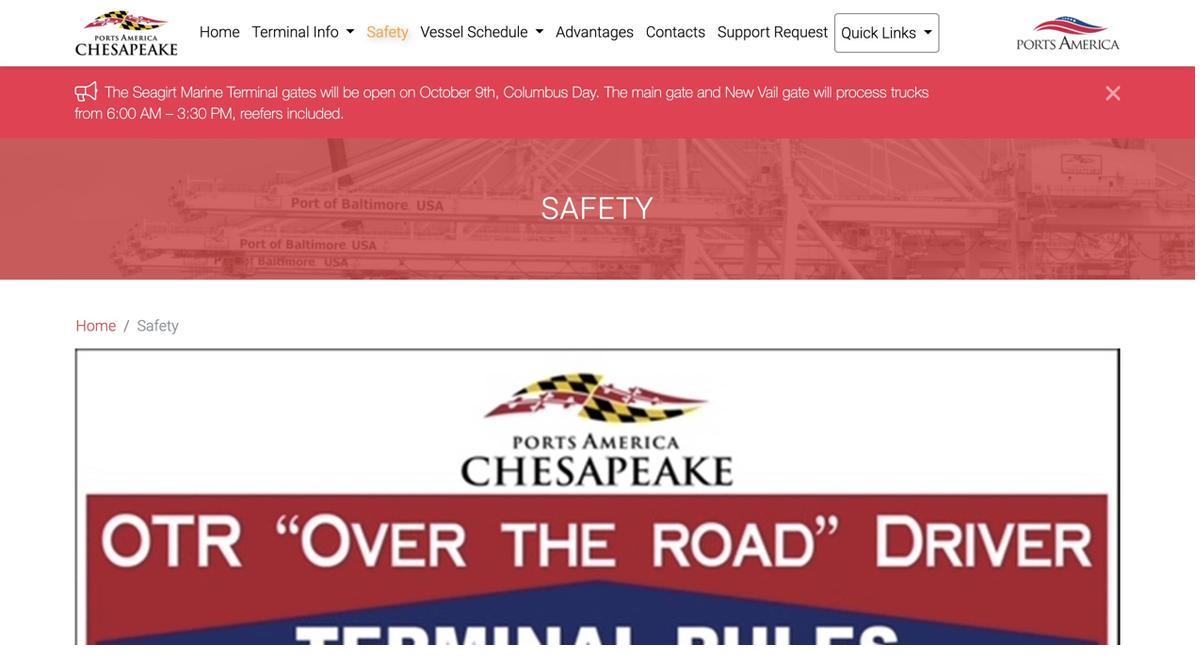 Task type: describe. For each thing, give the bounding box(es) containing it.
vessel schedule link
[[414, 13, 550, 51]]

new
[[725, 83, 754, 101]]

2 the from the left
[[604, 83, 628, 101]]

support request
[[718, 23, 828, 41]]

0 horizontal spatial home link
[[76, 315, 116, 337]]

vessel schedule
[[420, 23, 532, 41]]

1 the from the left
[[105, 83, 128, 101]]

2 will from the left
[[814, 83, 832, 101]]

advantages
[[556, 23, 634, 41]]

reefers
[[240, 104, 283, 122]]

home for the right home link
[[200, 23, 240, 41]]

the seagirt marine terminal gates will be open on october 9th, columbus day. the main gate and new vail gate will process trucks from 6:00 am – 3:30 pm, reefers included.
[[75, 83, 929, 122]]

2 gate from the left
[[782, 83, 810, 101]]

marine
[[181, 83, 223, 101]]

open
[[363, 83, 396, 101]]

terminal inside the seagirt marine terminal gates will be open on october 9th, columbus day. the main gate and new vail gate will process trucks from 6:00 am – 3:30 pm, reefers included.
[[227, 83, 278, 101]]

safety link
[[361, 13, 414, 51]]

the seagirt marine terminal gates will be open on october 9th, columbus day. the main gate and new vail gate will process trucks from 6:00 am – 3:30 pm, reefers included. link
[[75, 83, 929, 122]]

info
[[313, 23, 339, 41]]

–
[[166, 104, 173, 122]]

trucks
[[891, 83, 929, 101]]

main
[[632, 83, 662, 101]]

process
[[836, 83, 887, 101]]

0 horizontal spatial safety
[[137, 317, 179, 335]]

october
[[420, 83, 471, 101]]

gates
[[282, 83, 316, 101]]

seagirt
[[133, 83, 177, 101]]

vessel
[[420, 23, 464, 41]]

1 vertical spatial safety
[[541, 191, 654, 226]]

3:30
[[177, 104, 207, 122]]

contacts
[[646, 23, 706, 41]]

on
[[400, 83, 416, 101]]



Task type: vqa. For each thing, say whether or not it's contained in the screenshot.
"daily."
no



Task type: locate. For each thing, give the bounding box(es) containing it.
gate left and
[[666, 83, 693, 101]]

request
[[774, 23, 828, 41]]

0 vertical spatial home link
[[194, 13, 246, 51]]

1 horizontal spatial the
[[604, 83, 628, 101]]

0 horizontal spatial gate
[[666, 83, 693, 101]]

2 horizontal spatial safety
[[541, 191, 654, 226]]

am
[[140, 104, 161, 122]]

vail
[[758, 83, 778, 101]]

included.
[[287, 104, 344, 122]]

1 horizontal spatial safety
[[367, 23, 408, 41]]

quick links
[[841, 24, 920, 42]]

support
[[718, 23, 770, 41]]

support request link
[[712, 13, 834, 51]]

0 vertical spatial home
[[200, 23, 240, 41]]

the right day. on the top
[[604, 83, 628, 101]]

2 vertical spatial safety
[[137, 317, 179, 335]]

contacts link
[[640, 13, 712, 51]]

links
[[882, 24, 916, 42]]

bullhorn image
[[75, 81, 105, 101]]

1 horizontal spatial will
[[814, 83, 832, 101]]

pm,
[[211, 104, 236, 122]]

the seagirt marine terminal gates will be open on october 9th, columbus day. the main gate and new vail gate will process trucks from 6:00 am – 3:30 pm, reefers included. alert
[[0, 66, 1195, 139]]

1 will from the left
[[321, 83, 339, 101]]

home link
[[194, 13, 246, 51], [76, 315, 116, 337]]

terminal
[[252, 23, 309, 41], [227, 83, 278, 101]]

0 vertical spatial safety
[[367, 23, 408, 41]]

from
[[75, 104, 103, 122]]

terminal up reefers
[[227, 83, 278, 101]]

will left process
[[814, 83, 832, 101]]

gate right vail
[[782, 83, 810, 101]]

schedule
[[467, 23, 528, 41]]

home
[[200, 23, 240, 41], [76, 317, 116, 335]]

and
[[697, 83, 721, 101]]

terminal left info
[[252, 23, 309, 41]]

columbus
[[504, 83, 568, 101]]

safety
[[367, 23, 408, 41], [541, 191, 654, 226], [137, 317, 179, 335]]

1 horizontal spatial gate
[[782, 83, 810, 101]]

otr driver terminal rules image
[[75, 349, 1120, 645]]

will
[[321, 83, 339, 101], [814, 83, 832, 101]]

1 gate from the left
[[666, 83, 693, 101]]

1 vertical spatial terminal
[[227, 83, 278, 101]]

0 horizontal spatial home
[[76, 317, 116, 335]]

advantages link
[[550, 13, 640, 51]]

quick
[[841, 24, 878, 42]]

1 horizontal spatial home link
[[194, 13, 246, 51]]

gate
[[666, 83, 693, 101], [782, 83, 810, 101]]

close image
[[1106, 81, 1120, 104]]

1 vertical spatial home link
[[76, 315, 116, 337]]

be
[[343, 83, 359, 101]]

0 vertical spatial terminal
[[252, 23, 309, 41]]

terminal info link
[[246, 13, 361, 51]]

the
[[105, 83, 128, 101], [604, 83, 628, 101]]

terminal info
[[252, 23, 342, 41]]

home for left home link
[[76, 317, 116, 335]]

will left the be
[[321, 83, 339, 101]]

1 horizontal spatial home
[[200, 23, 240, 41]]

6:00
[[107, 104, 136, 122]]

0 horizontal spatial will
[[321, 83, 339, 101]]

day.
[[572, 83, 600, 101]]

1 vertical spatial home
[[76, 317, 116, 335]]

0 horizontal spatial the
[[105, 83, 128, 101]]

quick links link
[[834, 13, 939, 53]]

9th,
[[475, 83, 499, 101]]

the up 6:00
[[105, 83, 128, 101]]



